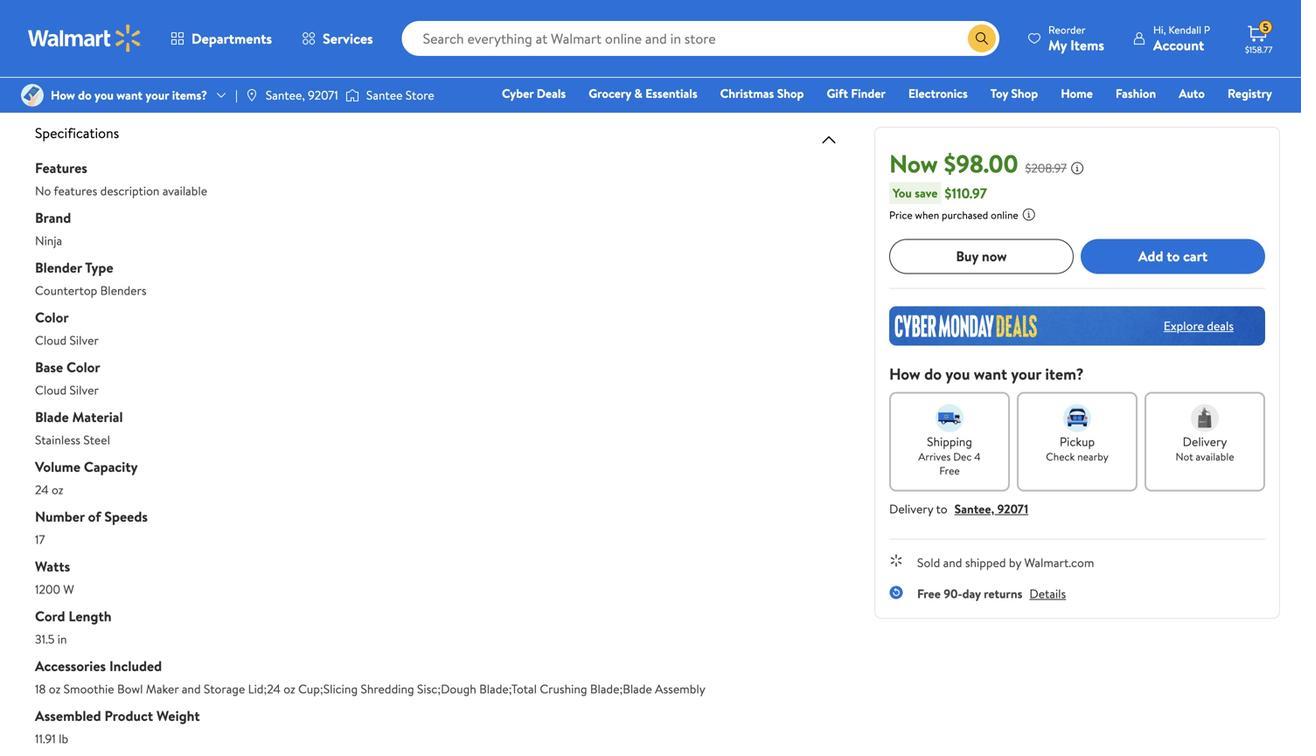 Task type: describe. For each thing, give the bounding box(es) containing it.
specifications
[[35, 123, 119, 143]]

santee, 92071
[[266, 87, 338, 104]]

a
[[103, 19, 108, 36]]

electronics
[[908, 85, 968, 102]]

delivery for not
[[1183, 433, 1227, 450]]

number
[[35, 507, 85, 526]]

check
[[1046, 449, 1075, 464]]

intent image for delivery image
[[1191, 404, 1219, 432]]

your for items?
[[145, 87, 169, 104]]

hi, kendall p account
[[1153, 22, 1210, 55]]

grocery & essentials link
[[581, 84, 705, 103]]

90-
[[944, 585, 963, 602]]

you right show
[[142, 49, 161, 66]]

price when purchased online
[[889, 207, 1019, 222]]

base
[[35, 358, 63, 377]]

santee, 92071 button
[[955, 500, 1029, 517]]

lb
[[59, 731, 68, 748]]

1 vertical spatial free
[[917, 585, 941, 602]]

want for item?
[[974, 363, 1007, 385]]

shop for christmas shop
[[777, 85, 804, 102]]

1 vertical spatial color
[[67, 358, 100, 377]]

delivery for to
[[889, 500, 933, 517]]

auto
[[1179, 85, 1205, 102]]

and right vitamins on the top of the page
[[246, 19, 265, 36]]

explore
[[1164, 317, 1204, 335]]

accessories
[[35, 657, 106, 676]]

disclaimer
[[99, 68, 152, 85]]

do for how do you want your items?
[[78, 87, 92, 104]]

no
[[35, 182, 51, 199]]

you up 'intent image for shipping'
[[946, 363, 970, 385]]

departments
[[192, 29, 272, 48]]

cyber monday deals image
[[889, 306, 1265, 346]]

explore deals
[[1164, 317, 1234, 335]]

arrives
[[919, 449, 951, 464]]

others
[[482, 49, 517, 66]]

volume
[[35, 457, 81, 477]]

free 90-day returns details
[[917, 585, 1066, 602]]

cyber deals
[[502, 85, 566, 102]]

1 silver from the top
[[69, 332, 99, 349]]

walmart image
[[28, 24, 142, 52]]

we aim to show you accurate product information. manufacturers, suppliers and others provide what you see here, and we have not verified it. see our disclaimer
[[56, 49, 805, 85]]

grocery
[[589, 85, 631, 102]]

account
[[1153, 35, 1204, 55]]

pickup check nearby
[[1046, 433, 1109, 464]]

available inside 'features no features description available brand ninja blender type countertop blenders color cloud silver base color cloud silver blade material stainless steel volume capacity 24 oz number of speeds 17 watts 1200 w cord length 31.5 in accessories included 18 oz smoothie bowl maker and storage lid;24 oz cup;slicing shredding sisc;dough blade;total crushing blade;blade assembly assembled product weight 11.91 lb'
[[163, 182, 207, 199]]

available inside 'delivery not available'
[[1196, 449, 1234, 464]]

see
[[56, 68, 75, 85]]

4
[[974, 449, 981, 464]]

Walmart Site-Wide search field
[[402, 21, 1000, 56]]

you left 'see'
[[591, 49, 610, 66]]

shipping arrives dec 4 free
[[919, 433, 981, 478]]

nearby
[[1078, 449, 1109, 464]]

electronics link
[[901, 84, 976, 103]]

 image for santee store
[[345, 87, 359, 104]]

brand
[[35, 208, 71, 227]]

christmas shop
[[720, 85, 804, 102]]

1 cloud from the top
[[35, 332, 67, 349]]

0 vertical spatial color
[[35, 308, 69, 327]]

Search search field
[[402, 21, 1000, 56]]

gift finder
[[827, 85, 886, 102]]

stainless
[[35, 432, 80, 449]]

1 vertical spatial santee,
[[955, 500, 995, 517]]

countertop
[[35, 282, 97, 299]]

1200
[[35, 581, 60, 598]]

18
[[35, 681, 46, 698]]

included
[[109, 657, 162, 676]]

to for delivery to santee, 92071
[[936, 500, 948, 517]]

and left we
[[664, 49, 683, 66]]

discs,
[[143, 3, 172, 21]]

speeds
[[104, 507, 148, 526]]

cyber
[[502, 85, 534, 102]]

suppliers
[[411, 49, 457, 66]]

delivery not available
[[1176, 433, 1234, 464]]

shipped
[[965, 554, 1006, 571]]

and right the sold
[[943, 554, 962, 571]]

specifications image
[[819, 129, 840, 150]]

santee
[[366, 87, 403, 104]]

product
[[213, 49, 255, 66]]

cyber deals link
[[494, 84, 574, 103]]

gift
[[827, 85, 848, 102]]

details button
[[1030, 585, 1066, 602]]

you down see our disclaimer button
[[94, 87, 114, 104]]

fashion
[[1116, 85, 1156, 102]]

and inside 'features no features description available brand ninja blender type countertop blenders color cloud silver base color cloud silver blade material stainless steel volume capacity 24 oz number of speeds 17 watts 1200 w cord length 31.5 in accessories included 18 oz smoothie bowl maker and storage lid;24 oz cup;slicing shredding sisc;dough blade;total crushing blade;blade assembly assembled product weight 11.91 lb'
[[182, 681, 201, 698]]

pickup
[[1060, 433, 1095, 450]]

cord
[[35, 607, 65, 626]]

length
[[69, 607, 112, 626]]

storage
[[204, 681, 245, 698]]

1 vertical spatial 92071
[[997, 500, 1029, 517]]

are
[[287, 3, 304, 21]]

see our disclaimer button
[[56, 68, 152, 85]]

oz right 24
[[52, 481, 63, 498]]

sisc;dough
[[417, 681, 476, 698]]

blade;blade
[[590, 681, 652, 698]]

purchased
[[942, 207, 988, 222]]

one
[[1138, 109, 1165, 126]]

accurate
[[164, 49, 210, 66]]

auto link
[[1171, 84, 1213, 103]]

vegetables
[[401, 19, 457, 36]]

weight
[[156, 707, 200, 726]]

containers, lids, discs, and blade assemblies are all dishwasher safe. *extract a drink containing vitamins and nutrients from fruits and vegetables
[[56, 3, 457, 36]]

*extract
[[56, 19, 100, 36]]

oz right 18
[[49, 681, 61, 698]]

it.
[[795, 49, 805, 66]]

dec
[[953, 449, 972, 464]]

vitamins
[[199, 19, 243, 36]]

containing
[[141, 19, 196, 36]]



Task type: vqa. For each thing, say whether or not it's contained in the screenshot.
the top Men's
no



Task type: locate. For each thing, give the bounding box(es) containing it.
what
[[562, 49, 588, 66]]

1 horizontal spatial do
[[924, 363, 942, 385]]

sold and shipped by walmart.com
[[917, 554, 1094, 571]]

price
[[889, 207, 913, 222]]

2 cloud from the top
[[35, 382, 67, 399]]

items
[[1070, 35, 1104, 55]]

0 vertical spatial santee,
[[266, 87, 305, 104]]

items?
[[172, 87, 207, 104]]

delivery down intent image for delivery
[[1183, 433, 1227, 450]]

departments button
[[156, 17, 287, 59]]

 image
[[245, 88, 259, 102]]

0 vertical spatial cloud
[[35, 332, 67, 349]]

your for item?
[[1011, 363, 1042, 385]]

do down our
[[78, 87, 92, 104]]

walmart.com
[[1024, 554, 1094, 571]]

how for how do you want your items?
[[51, 87, 75, 104]]

online
[[991, 207, 1019, 222]]

1 horizontal spatial available
[[1196, 449, 1234, 464]]

product
[[104, 707, 153, 726]]

0 vertical spatial your
[[145, 87, 169, 104]]

blade
[[35, 408, 69, 427]]

silver down countertop
[[69, 332, 99, 349]]

free left 90-
[[917, 585, 941, 602]]

to inside add to cart button
[[1167, 247, 1180, 266]]

free down 'shipping'
[[940, 463, 960, 478]]

1 vertical spatial want
[[974, 363, 1007, 385]]

santee, down the information.
[[266, 87, 305, 104]]

0 vertical spatial how
[[51, 87, 75, 104]]

to
[[98, 49, 109, 66], [1167, 247, 1180, 266], [936, 500, 948, 517]]

to right aim
[[98, 49, 109, 66]]

1 vertical spatial how
[[889, 363, 921, 385]]

oz
[[52, 481, 63, 498], [49, 681, 61, 698], [284, 681, 295, 698]]

home
[[1061, 85, 1093, 102]]

our
[[78, 68, 96, 85]]

christmas
[[720, 85, 774, 102]]

assemblies
[[228, 3, 284, 21]]

to left the cart
[[1167, 247, 1180, 266]]

31.5
[[35, 631, 55, 648]]

containers,
[[56, 3, 117, 21]]

shop down it.
[[777, 85, 804, 102]]

color
[[35, 308, 69, 327], [67, 358, 100, 377]]

lids,
[[120, 3, 140, 21]]

want down the disclaimer
[[117, 87, 143, 104]]

we
[[56, 49, 73, 66]]

available
[[163, 182, 207, 199], [1196, 449, 1234, 464]]

oz right lid;24
[[284, 681, 295, 698]]

aim
[[75, 49, 95, 66]]

how for how do you want your item?
[[889, 363, 921, 385]]

92071 up "by"
[[997, 500, 1029, 517]]

silver up material
[[69, 382, 99, 399]]

to left "santee, 92071" button
[[936, 500, 948, 517]]

search icon image
[[975, 31, 989, 45]]

kendall
[[1169, 22, 1202, 37]]

1 vertical spatial cloud
[[35, 382, 67, 399]]

free inside shipping arrives dec 4 free
[[940, 463, 960, 478]]

your left item?
[[1011, 363, 1042, 385]]

your left items?
[[145, 87, 169, 104]]

have
[[704, 49, 728, 66]]

0 vertical spatial want
[[117, 87, 143, 104]]

blade
[[197, 3, 225, 21]]

delivery inside 'delivery not available'
[[1183, 433, 1227, 450]]

and left others
[[460, 49, 479, 66]]

item?
[[1045, 363, 1084, 385]]

blade;total
[[479, 681, 537, 698]]

buy
[[956, 247, 979, 266]]

0 horizontal spatial 92071
[[308, 87, 338, 104]]

11.91
[[35, 731, 56, 748]]

verified
[[752, 49, 792, 66]]

when
[[915, 207, 939, 222]]

manufacturers,
[[327, 49, 408, 66]]

1 horizontal spatial  image
[[345, 87, 359, 104]]

 image for how do you want your items?
[[21, 84, 44, 107]]

1 vertical spatial available
[[1196, 449, 1234, 464]]

do up 'intent image for shipping'
[[924, 363, 942, 385]]

available right description
[[163, 182, 207, 199]]

shredding
[[361, 681, 414, 698]]

finder
[[851, 85, 886, 102]]

legal information image
[[1022, 207, 1036, 221]]

0 vertical spatial delivery
[[1183, 433, 1227, 450]]

walmart+ link
[[1212, 108, 1280, 127]]

reorder my items
[[1049, 22, 1104, 55]]

$208.97
[[1025, 160, 1067, 177]]

safe.
[[382, 3, 406, 21]]

cloud down base
[[35, 382, 67, 399]]

gift finder link
[[819, 84, 894, 103]]

and right maker
[[182, 681, 201, 698]]

save
[[915, 184, 938, 201]]

0 horizontal spatial santee,
[[266, 87, 305, 104]]

0 horizontal spatial  image
[[21, 84, 44, 107]]

details
[[1030, 585, 1066, 602]]

cup;slicing
[[298, 681, 358, 698]]

delivery up the sold
[[889, 500, 933, 517]]

1 horizontal spatial to
[[936, 500, 948, 517]]

learn more about strikethrough prices image
[[1071, 161, 1085, 175]]

in
[[58, 631, 67, 648]]

color right base
[[67, 358, 100, 377]]

explore deals link
[[1157, 310, 1241, 341]]

$98.00
[[944, 146, 1018, 181]]

santee, down 4
[[955, 500, 995, 517]]

crushing
[[540, 681, 587, 698]]

1 horizontal spatial santee,
[[955, 500, 995, 517]]

from
[[319, 19, 345, 36]]

1 vertical spatial your
[[1011, 363, 1042, 385]]

add to cart
[[1139, 247, 1208, 266]]

silver
[[69, 332, 99, 349], [69, 382, 99, 399]]

and left blade
[[175, 3, 194, 21]]

how do you want your items?
[[51, 87, 207, 104]]

type
[[85, 258, 113, 277]]

do for how do you want your item?
[[924, 363, 942, 385]]

now $98.00
[[889, 146, 1018, 181]]

1 horizontal spatial your
[[1011, 363, 1042, 385]]

shop right toy at the top right
[[1011, 85, 1038, 102]]

fashion link
[[1108, 84, 1164, 103]]

0 vertical spatial available
[[163, 182, 207, 199]]

2 silver from the top
[[69, 382, 99, 399]]

not
[[1176, 449, 1193, 464]]

1 vertical spatial to
[[1167, 247, 1180, 266]]

watts
[[35, 557, 70, 576]]

drink
[[111, 19, 138, 36]]

shop for toy shop
[[1011, 85, 1038, 102]]

|
[[235, 87, 238, 104]]

store
[[406, 87, 434, 104]]

2 horizontal spatial to
[[1167, 247, 1180, 266]]

blenders
[[100, 282, 147, 299]]

2 shop from the left
[[1011, 85, 1038, 102]]

0 horizontal spatial delivery
[[889, 500, 933, 517]]

capacity
[[84, 457, 138, 477]]

 image left santee
[[345, 87, 359, 104]]

all
[[307, 3, 318, 21]]

walmart+
[[1220, 109, 1272, 126]]

provide
[[519, 49, 559, 66]]

features
[[54, 182, 97, 199]]

buy now button
[[889, 239, 1074, 274]]

1 horizontal spatial how
[[889, 363, 921, 385]]

0 horizontal spatial shop
[[777, 85, 804, 102]]

add to cart button
[[1081, 239, 1265, 274]]

1 vertical spatial delivery
[[889, 500, 933, 517]]

to inside the we aim to show you accurate product information. manufacturers, suppliers and others provide what you see here, and we have not verified it. see our disclaimer
[[98, 49, 109, 66]]

toy shop link
[[983, 84, 1046, 103]]

see
[[613, 49, 631, 66]]

0 vertical spatial free
[[940, 463, 960, 478]]

registry link
[[1220, 84, 1280, 103]]

by
[[1009, 554, 1022, 571]]

1 vertical spatial do
[[924, 363, 942, 385]]

0 vertical spatial to
[[98, 49, 109, 66]]

1 horizontal spatial want
[[974, 363, 1007, 385]]

shop inside "link"
[[777, 85, 804, 102]]

day
[[962, 585, 981, 602]]

0 horizontal spatial your
[[145, 87, 169, 104]]

92071 down the information.
[[308, 87, 338, 104]]

cloud up base
[[35, 332, 67, 349]]

intent image for shipping image
[[936, 404, 964, 432]]

2 vertical spatial to
[[936, 500, 948, 517]]

1 horizontal spatial 92071
[[997, 500, 1029, 517]]

christmas shop link
[[712, 84, 812, 103]]

my
[[1049, 35, 1067, 55]]

intent image for pickup image
[[1063, 404, 1091, 432]]

to for add to cart
[[1167, 247, 1180, 266]]

0 horizontal spatial to
[[98, 49, 109, 66]]

0 horizontal spatial do
[[78, 87, 92, 104]]

want for items?
[[117, 87, 143, 104]]

0 vertical spatial silver
[[69, 332, 99, 349]]

0 vertical spatial do
[[78, 87, 92, 104]]

available right not
[[1196, 449, 1234, 464]]

assembly
[[655, 681, 706, 698]]

w
[[63, 581, 74, 598]]

1 horizontal spatial shop
[[1011, 85, 1038, 102]]

reorder
[[1049, 22, 1086, 37]]

santee,
[[266, 87, 305, 104], [955, 500, 995, 517]]

1 shop from the left
[[777, 85, 804, 102]]

and right fruits
[[379, 19, 398, 36]]

1 horizontal spatial delivery
[[1183, 433, 1227, 450]]

 image left "see"
[[21, 84, 44, 107]]

0 vertical spatial 92071
[[308, 87, 338, 104]]

0 horizontal spatial available
[[163, 182, 207, 199]]

1 vertical spatial silver
[[69, 382, 99, 399]]

bowl
[[117, 681, 143, 698]]

 image
[[21, 84, 44, 107], [345, 87, 359, 104]]

color down countertop
[[35, 308, 69, 327]]

one debit link
[[1131, 108, 1205, 127]]

0 horizontal spatial how
[[51, 87, 75, 104]]

0 horizontal spatial want
[[117, 87, 143, 104]]

want left item?
[[974, 363, 1007, 385]]



